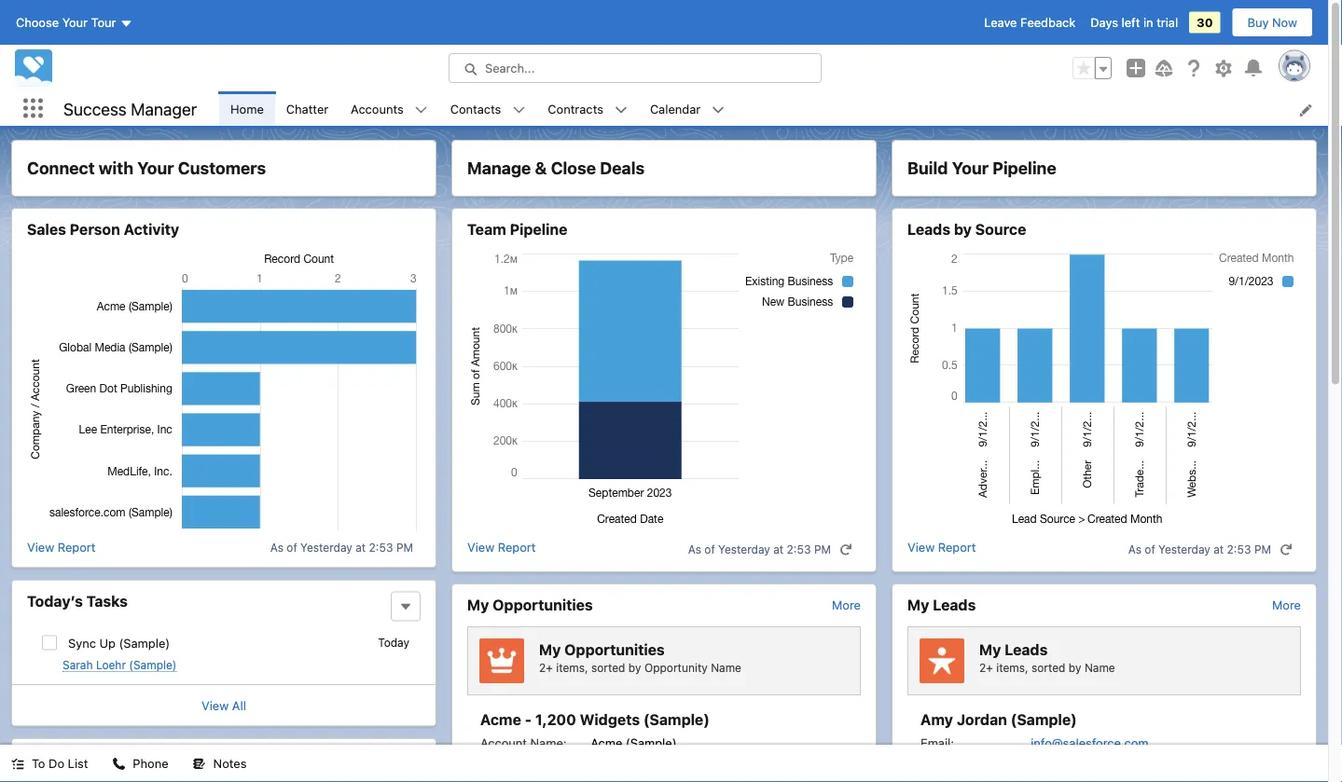 Task type: vqa. For each thing, say whether or not it's contained in the screenshot.
this
no



Task type: locate. For each thing, give the bounding box(es) containing it.
chatter link
[[275, 91, 340, 126]]

2 report from the left
[[498, 540, 536, 554]]

0 vertical spatial pipeline
[[993, 158, 1057, 178]]

0 horizontal spatial more
[[832, 598, 861, 612]]

sorted up widgets
[[591, 662, 625, 675]]

info@salesforce.com
[[1031, 736, 1149, 750]]

group
[[1073, 57, 1112, 79]]

leads by source
[[908, 221, 1026, 238]]

today's events
[[27, 751, 136, 769]]

in
[[1144, 15, 1153, 29]]

your right build on the top
[[952, 158, 989, 178]]

view report link up the today's
[[27, 538, 96, 556]]

of for manage & close deals
[[705, 543, 715, 556]]

of for build your pipeline
[[1145, 543, 1155, 556]]

1 report from the left
[[58, 540, 96, 554]]

close
[[551, 158, 596, 178]]

all
[[232, 699, 246, 713]]

1 horizontal spatial at
[[773, 543, 784, 556]]

name inside my opportunities 2+ items, sorted by opportunity name
[[711, 662, 742, 675]]

to do list button
[[0, 745, 99, 783]]

2 horizontal spatial of
[[1145, 543, 1155, 556]]

1 2+ from the left
[[539, 662, 553, 675]]

2 horizontal spatial as
[[1128, 543, 1142, 556]]

2 name from the left
[[1085, 662, 1115, 675]]

2 vertical spatial leads
[[1005, 641, 1048, 659]]

sorted
[[591, 662, 625, 675], [1032, 662, 1066, 675]]

pm
[[396, 541, 413, 554], [814, 543, 831, 556], [1254, 543, 1271, 556]]

calendar
[[650, 101, 701, 115]]

2 horizontal spatial report
[[938, 540, 976, 554]]

manager
[[131, 99, 197, 119]]

name inside my leads 2+ items, sorted by name
[[1085, 662, 1115, 675]]

with
[[99, 158, 133, 178]]

text default image inside accounts list item
[[415, 103, 428, 116]]

by
[[954, 221, 972, 238], [629, 662, 641, 675], [1069, 662, 1082, 675]]

0 horizontal spatial view report
[[27, 540, 96, 554]]

0 horizontal spatial 2+
[[539, 662, 553, 675]]

by inside my opportunities 2+ items, sorted by opportunity name
[[629, 662, 641, 675]]

opportunities inside my opportunities 2+ items, sorted by opportunity name
[[565, 641, 665, 659]]

my inside my opportunities 2+ items, sorted by opportunity name
[[539, 641, 561, 659]]

by inside my leads 2+ items, sorted by name
[[1069, 662, 1082, 675]]

2+ for &
[[539, 662, 553, 675]]

your left tour
[[62, 15, 88, 29]]

choose your tour
[[16, 15, 116, 29]]

2 view report link from the left
[[467, 538, 536, 561]]

my
[[467, 597, 489, 614], [908, 597, 929, 614], [539, 641, 561, 659], [979, 641, 1001, 659]]

feedback
[[1021, 15, 1076, 29]]

1 horizontal spatial of
[[705, 543, 715, 556]]

pm for build
[[1254, 543, 1271, 556]]

to do list
[[32, 757, 88, 771]]

more
[[832, 598, 861, 612], [1272, 598, 1301, 612]]

person
[[70, 221, 120, 238]]

2+ up 1,200 on the bottom left of page
[[539, 662, 553, 675]]

today's
[[27, 592, 83, 610]]

report
[[58, 540, 96, 554], [498, 540, 536, 554], [938, 540, 976, 554]]

1 vertical spatial acme
[[591, 736, 622, 750]]

view up my opportunities
[[467, 540, 495, 554]]

my leads
[[908, 597, 976, 614]]

acme (sample)
[[591, 736, 677, 750]]

&
[[535, 158, 547, 178]]

sorted for pipeline
[[1032, 662, 1066, 675]]

account
[[480, 736, 527, 750]]

0 horizontal spatial more link
[[832, 598, 861, 612]]

2 horizontal spatial as of yesterday at 2:​53 pm
[[1128, 543, 1271, 556]]

sync up (sample) link
[[68, 637, 170, 651]]

choose
[[16, 15, 59, 29]]

success
[[63, 99, 127, 119]]

tasks
[[86, 592, 128, 610]]

by left opportunity
[[629, 662, 641, 675]]

1 horizontal spatial items,
[[996, 662, 1028, 675]]

1 horizontal spatial yesterday
[[718, 543, 770, 556]]

my opportunities
[[467, 597, 593, 614]]

more link
[[832, 598, 861, 612], [1272, 598, 1301, 612]]

1 sorted from the left
[[591, 662, 625, 675]]

leads inside my leads link
[[933, 597, 976, 614]]

0 horizontal spatial view report link
[[27, 538, 96, 556]]

sorted inside my opportunities 2+ items, sorted by opportunity name
[[591, 662, 625, 675]]

text default image
[[415, 103, 428, 116], [512, 103, 526, 116], [840, 543, 853, 556], [11, 758, 24, 771], [193, 758, 206, 771]]

1 horizontal spatial pipeline
[[993, 158, 1057, 178]]

at
[[356, 541, 366, 554], [773, 543, 784, 556], [1214, 543, 1224, 556]]

report up my leads
[[938, 540, 976, 554]]

2 more from the left
[[1272, 598, 1301, 612]]

2:​53 for build your pipeline
[[1227, 543, 1251, 556]]

acme up account
[[480, 711, 521, 729]]

sorted up amy jordan (sample)
[[1032, 662, 1066, 675]]

acme down widgets
[[591, 736, 622, 750]]

0 horizontal spatial 2:​53
[[369, 541, 393, 554]]

1 horizontal spatial view report
[[467, 540, 536, 554]]

0 horizontal spatial of
[[287, 541, 297, 554]]

yesterday
[[300, 541, 352, 554], [718, 543, 770, 556], [1159, 543, 1211, 556]]

pipeline up source
[[993, 158, 1057, 178]]

sales person activity
[[27, 221, 179, 238]]

1 horizontal spatial view report link
[[467, 538, 536, 561]]

2 2+ from the left
[[979, 662, 993, 675]]

buy now button
[[1232, 7, 1313, 37]]

1 horizontal spatial more link
[[1272, 598, 1301, 612]]

text default image
[[615, 103, 628, 116], [712, 103, 725, 116], [1280, 543, 1293, 556], [112, 758, 125, 771]]

1 horizontal spatial sorted
[[1032, 662, 1066, 675]]

name right opportunity
[[711, 662, 742, 675]]

2 horizontal spatial view report
[[908, 540, 976, 554]]

name
[[711, 662, 742, 675], [1085, 662, 1115, 675]]

name up 'info@salesforce.com'
[[1085, 662, 1115, 675]]

2 horizontal spatial by
[[1069, 662, 1082, 675]]

2+
[[539, 662, 553, 675], [979, 662, 993, 675]]

view report link
[[27, 538, 96, 556], [467, 538, 536, 561], [908, 538, 976, 561]]

view all link
[[202, 699, 246, 713]]

report up my opportunities
[[498, 540, 536, 554]]

2:​53 for manage & close deals
[[787, 543, 811, 556]]

1 horizontal spatial as of yesterday at 2:​53 pm
[[688, 543, 831, 556]]

0 vertical spatial opportunities
[[493, 597, 593, 614]]

1 horizontal spatial 2:​53
[[787, 543, 811, 556]]

days
[[1091, 15, 1118, 29]]

sorted inside my leads 2+ items, sorted by name
[[1032, 662, 1066, 675]]

yesterday for manage & close deals
[[718, 543, 770, 556]]

1 horizontal spatial acme
[[591, 736, 622, 750]]

view report up my leads
[[908, 540, 976, 554]]

acme
[[480, 711, 521, 729], [591, 736, 622, 750]]

0 horizontal spatial pipeline
[[510, 221, 568, 238]]

1 name from the left
[[711, 662, 742, 675]]

2+ inside my opportunities 2+ items, sorted by opportunity name
[[539, 662, 553, 675]]

1 view report from the left
[[27, 540, 96, 554]]

1 horizontal spatial name
[[1085, 662, 1115, 675]]

1 horizontal spatial 2+
[[979, 662, 993, 675]]

your
[[62, 15, 88, 29], [137, 158, 174, 178], [952, 158, 989, 178]]

1 horizontal spatial pm
[[814, 543, 831, 556]]

2 horizontal spatial 2:​53
[[1227, 543, 1251, 556]]

opportunities for my opportunities
[[493, 597, 593, 614]]

text default image inside to do list button
[[11, 758, 24, 771]]

team
[[467, 221, 506, 238]]

1 view report link from the left
[[27, 538, 96, 556]]

notes button
[[182, 745, 258, 783]]

view report link up my opportunities
[[467, 538, 536, 561]]

list
[[219, 91, 1328, 126]]

0 horizontal spatial acme
[[480, 711, 521, 729]]

leads
[[908, 221, 951, 238], [933, 597, 976, 614], [1005, 641, 1048, 659]]

my inside my leads 2+ items, sorted by name
[[979, 641, 1001, 659]]

2 horizontal spatial your
[[952, 158, 989, 178]]

by left source
[[954, 221, 972, 238]]

1 items, from the left
[[556, 662, 588, 675]]

2+ up jordan on the right bottom of page
[[979, 662, 993, 675]]

today's
[[27, 751, 84, 769]]

2 more link from the left
[[1272, 598, 1301, 612]]

items, up amy jordan (sample)
[[996, 662, 1028, 675]]

chatter
[[286, 101, 328, 115]]

as of yesterday at 2:​53 pm for manage & close deals
[[688, 543, 831, 556]]

2 horizontal spatial view report link
[[908, 538, 976, 561]]

0 horizontal spatial report
[[58, 540, 96, 554]]

acme - 1,200 widgets (sample)
[[480, 711, 710, 729]]

1 horizontal spatial as
[[688, 543, 701, 556]]

1 horizontal spatial report
[[498, 540, 536, 554]]

your inside dropdown button
[[62, 15, 88, 29]]

2 horizontal spatial at
[[1214, 543, 1224, 556]]

view up my leads
[[908, 540, 935, 554]]

2 view report from the left
[[467, 540, 536, 554]]

view up the today's
[[27, 540, 54, 554]]

leads inside my leads 2+ items, sorted by name
[[1005, 641, 1048, 659]]

leave feedback
[[984, 15, 1076, 29]]

report up today's tasks
[[58, 540, 96, 554]]

1 vertical spatial opportunities
[[565, 641, 665, 659]]

2 horizontal spatial pm
[[1254, 543, 1271, 556]]

view report up the today's
[[27, 540, 96, 554]]

your for choose
[[62, 15, 88, 29]]

as of yesterday at 2:​53 pm
[[270, 541, 413, 554], [688, 543, 831, 556], [1128, 543, 1271, 556]]

1 more link from the left
[[832, 598, 861, 612]]

3 view report link from the left
[[908, 538, 976, 561]]

(sample) up acme (sample)
[[644, 711, 710, 729]]

view report
[[27, 540, 96, 554], [467, 540, 536, 554], [908, 540, 976, 554]]

by up info@salesforce.com link
[[1069, 662, 1082, 675]]

0 horizontal spatial your
[[62, 15, 88, 29]]

my leads 2+ items, sorted by name
[[979, 641, 1115, 675]]

1 vertical spatial pipeline
[[510, 221, 568, 238]]

loehr
[[96, 659, 126, 672]]

items, inside my opportunities 2+ items, sorted by opportunity name
[[556, 662, 588, 675]]

0 horizontal spatial as of yesterday at 2:​53 pm
[[270, 541, 413, 554]]

do
[[49, 757, 64, 771]]

2:​53
[[369, 541, 393, 554], [787, 543, 811, 556], [1227, 543, 1251, 556]]

1 horizontal spatial more
[[1272, 598, 1301, 612]]

0 horizontal spatial at
[[356, 541, 366, 554]]

view report up my opportunities
[[467, 540, 536, 554]]

your right with
[[137, 158, 174, 178]]

sales
[[27, 221, 66, 238]]

view report link up my leads
[[908, 538, 976, 561]]

2 items, from the left
[[996, 662, 1028, 675]]

0 horizontal spatial by
[[629, 662, 641, 675]]

view report for deals
[[467, 540, 536, 554]]

2 sorted from the left
[[1032, 662, 1066, 675]]

1 vertical spatial leads
[[933, 597, 976, 614]]

2 horizontal spatial yesterday
[[1159, 543, 1211, 556]]

0 horizontal spatial sorted
[[591, 662, 625, 675]]

pipeline right team
[[510, 221, 568, 238]]

(sample)
[[119, 637, 170, 651], [129, 659, 177, 672], [644, 711, 710, 729], [1011, 711, 1077, 729], [626, 736, 677, 750]]

items, inside my leads 2+ items, sorted by name
[[996, 662, 1028, 675]]

2+ inside my leads 2+ items, sorted by name
[[979, 662, 993, 675]]

0 horizontal spatial items,
[[556, 662, 588, 675]]

manage
[[467, 158, 531, 178]]

view
[[27, 540, 54, 554], [467, 540, 495, 554], [908, 540, 935, 554], [202, 699, 229, 713]]

opportunity
[[644, 662, 708, 675]]

opportunities
[[493, 597, 593, 614], [565, 641, 665, 659]]

0 vertical spatial acme
[[480, 711, 521, 729]]

items, up 1,200 on the bottom left of page
[[556, 662, 588, 675]]

calendar link
[[639, 91, 712, 126]]

1 more from the left
[[832, 598, 861, 612]]

3 report from the left
[[938, 540, 976, 554]]

items, for pipeline
[[996, 662, 1028, 675]]

accounts link
[[340, 91, 415, 126]]

0 horizontal spatial name
[[711, 662, 742, 675]]



Task type: describe. For each thing, give the bounding box(es) containing it.
list
[[68, 757, 88, 771]]

contracts list item
[[537, 91, 639, 126]]

to
[[32, 757, 45, 771]]

more for build your pipeline
[[1272, 598, 1301, 612]]

contracts
[[548, 101, 603, 115]]

manage & close deals
[[467, 158, 645, 178]]

success manager
[[63, 99, 197, 119]]

report for deals
[[498, 540, 536, 554]]

at for build your pipeline
[[1214, 543, 1224, 556]]

accounts list item
[[340, 91, 439, 126]]

widgets
[[580, 711, 640, 729]]

0 horizontal spatial as
[[270, 541, 283, 554]]

build your pipeline
[[908, 158, 1057, 178]]

account name:
[[480, 736, 567, 750]]

1 horizontal spatial your
[[137, 158, 174, 178]]

as of yesterday at 2:​53 pm for build your pipeline
[[1128, 543, 1271, 556]]

tour
[[91, 15, 116, 29]]

connect
[[27, 158, 95, 178]]

opportunities for my opportunities 2+ items, sorted by opportunity name
[[565, 641, 665, 659]]

0 horizontal spatial yesterday
[[300, 541, 352, 554]]

phone button
[[101, 745, 180, 783]]

my opportunities link
[[467, 596, 593, 615]]

deals
[[600, 158, 645, 178]]

customers
[[178, 158, 266, 178]]

view for manage & close deals
[[467, 540, 495, 554]]

trial
[[1157, 15, 1178, 29]]

30
[[1197, 15, 1213, 29]]

as for build your pipeline
[[1128, 543, 1142, 556]]

view report link for deals
[[467, 538, 536, 561]]

my for my opportunities 2+ items, sorted by opportunity name
[[539, 641, 561, 659]]

(sample) down sync up (sample) link
[[129, 659, 177, 672]]

team pipeline
[[467, 221, 568, 238]]

buy now
[[1248, 15, 1297, 29]]

(sample) up the sarah loehr (sample) "link"
[[119, 637, 170, 651]]

0 horizontal spatial pm
[[396, 541, 413, 554]]

search... button
[[449, 53, 822, 83]]

jordan
[[957, 711, 1007, 729]]

2+ for your
[[979, 662, 993, 675]]

text default image inside calendar list item
[[712, 103, 725, 116]]

buy
[[1248, 15, 1269, 29]]

text default image inside 'contacts' list item
[[512, 103, 526, 116]]

your for build
[[952, 158, 989, 178]]

yesterday for build your pipeline
[[1159, 543, 1211, 556]]

leads for my leads 2+ items, sorted by name
[[1005, 641, 1048, 659]]

leave feedback link
[[984, 15, 1076, 29]]

contacts list item
[[439, 91, 537, 126]]

items, for close
[[556, 662, 588, 675]]

acme for acme - 1,200 widgets (sample)
[[480, 711, 521, 729]]

name:
[[530, 736, 567, 750]]

source
[[975, 221, 1026, 238]]

acme for acme (sample)
[[591, 736, 622, 750]]

build
[[908, 158, 948, 178]]

text default image inside notes "button"
[[193, 758, 206, 771]]

my for my opportunities
[[467, 597, 489, 614]]

by for manage & close deals
[[629, 662, 641, 675]]

sync up (sample) sarah loehr (sample)
[[62, 637, 177, 672]]

as for manage & close deals
[[688, 543, 701, 556]]

my for my leads
[[908, 597, 929, 614]]

today's tasks
[[27, 592, 128, 610]]

list containing home
[[219, 91, 1328, 126]]

1 horizontal spatial by
[[954, 221, 972, 238]]

calendar list item
[[639, 91, 736, 126]]

amy
[[921, 711, 953, 729]]

contacts
[[450, 101, 501, 115]]

days left in trial
[[1091, 15, 1178, 29]]

leave
[[984, 15, 1017, 29]]

view for connect with your customers
[[27, 540, 54, 554]]

notes
[[213, 757, 247, 771]]

email:
[[921, 736, 954, 750]]

contacts link
[[439, 91, 512, 126]]

up
[[99, 637, 116, 651]]

phone
[[133, 757, 168, 771]]

amy jordan (sample)
[[921, 711, 1077, 729]]

now
[[1272, 15, 1297, 29]]

1,200
[[535, 711, 576, 729]]

my leads link
[[908, 596, 976, 615]]

(sample) up info@salesforce.com link
[[1011, 711, 1077, 729]]

view left all
[[202, 699, 229, 713]]

(sample) down widgets
[[626, 736, 677, 750]]

text default image inside phone button
[[112, 758, 125, 771]]

sync
[[68, 637, 96, 651]]

sarah
[[62, 659, 93, 672]]

search...
[[485, 61, 535, 75]]

today
[[378, 637, 409, 650]]

by for build your pipeline
[[1069, 662, 1082, 675]]

view report for customers
[[27, 540, 96, 554]]

choose your tour button
[[15, 7, 134, 37]]

more for manage & close deals
[[832, 598, 861, 612]]

left
[[1122, 15, 1140, 29]]

more link for manage & close deals
[[832, 598, 861, 612]]

0 vertical spatial leads
[[908, 221, 951, 238]]

3 view report from the left
[[908, 540, 976, 554]]

info@salesforce.com link
[[1031, 736, 1149, 750]]

accounts
[[351, 101, 404, 115]]

connect with your customers
[[27, 158, 266, 178]]

sorted for close
[[591, 662, 625, 675]]

text default image inside "contracts" list item
[[615, 103, 628, 116]]

home
[[230, 101, 264, 115]]

-
[[525, 711, 532, 729]]

home link
[[219, 91, 275, 126]]

view report link for customers
[[27, 538, 96, 556]]

more link for build your pipeline
[[1272, 598, 1301, 612]]

my for my leads 2+ items, sorted by name
[[979, 641, 1001, 659]]

at for manage & close deals
[[773, 543, 784, 556]]

my opportunities 2+ items, sorted by opportunity name
[[539, 641, 742, 675]]

activity
[[124, 221, 179, 238]]

contracts link
[[537, 91, 615, 126]]

leads for my leads
[[933, 597, 976, 614]]

view all
[[202, 699, 246, 713]]

report for customers
[[58, 540, 96, 554]]

view for build your pipeline
[[908, 540, 935, 554]]

events
[[87, 751, 136, 769]]

pm for manage
[[814, 543, 831, 556]]



